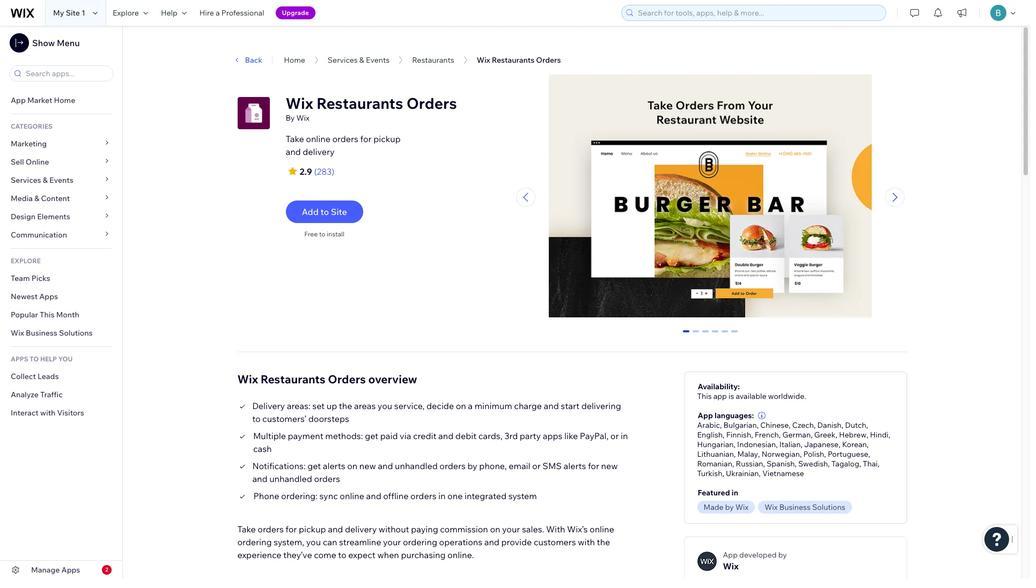 Task type: vqa. For each thing, say whether or not it's contained in the screenshot.
Privacy & Security link
no



Task type: describe. For each thing, give the bounding box(es) containing it.
wix restaurants orders by wix
[[286, 94, 457, 123]]

3rd
[[505, 431, 518, 442]]

apps for newest apps
[[39, 292, 58, 302]]

cash
[[253, 444, 272, 454]]

add
[[302, 207, 319, 217]]

professional
[[222, 8, 264, 18]]

site inside button
[[331, 207, 347, 217]]

upgrade button
[[276, 6, 316, 19]]

sales.
[[522, 524, 545, 535]]

communication
[[11, 230, 69, 240]]

hire a professional link
[[193, 0, 271, 26]]

on for paying
[[490, 524, 501, 535]]

283
[[317, 166, 332, 177]]

0 vertical spatial home
[[284, 55, 305, 65]]

operations
[[439, 537, 483, 548]]

)
[[332, 166, 335, 177]]

danish
[[818, 421, 842, 430]]

delivering
[[582, 401, 621, 412]]

this for popular
[[40, 310, 54, 320]]

3
[[714, 330, 718, 340]]

get inside the multiple payment methods: get paid via credit and debit cards, 3rd party apps like paypal, or in cash
[[365, 431, 379, 442]]

italian
[[780, 440, 801, 450]]

wix restaurants orders logo image
[[238, 97, 270, 129]]

hire a professional
[[200, 8, 264, 18]]

integrated
[[465, 491, 507, 502]]

the inside the take orders for pickup and delivery without paying commission on your sales. with wix's online ordering system, you can streamline your ordering operations and provide customers with the experience they've come to expect when purchasing online.
[[597, 537, 610, 548]]

2 horizontal spatial in
[[732, 488, 739, 498]]

take for wix restaurants orders overview
[[238, 524, 256, 535]]

by inside "app developed by wix"
[[779, 551, 787, 560]]

hindi
[[871, 430, 889, 440]]

solutions for left wix business solutions link
[[59, 329, 93, 338]]

visitors
[[57, 408, 84, 418]]

home inside sidebar element
[[54, 96, 75, 105]]

delivery inside the take orders for pickup and delivery without paying commission on your sales. with wix's online ordering system, you can streamline your ordering operations and provide customers with the experience they've come to expect when purchasing online.
[[345, 524, 377, 535]]

media
[[11, 194, 33, 203]]

a inside delivery areas: set up the areas you service, decide on a minimum charge and start delivering to customers' doorsteps
[[468, 401, 473, 412]]

(
[[314, 166, 317, 177]]

customers
[[534, 537, 576, 548]]

and left offline
[[366, 491, 381, 502]]

party
[[520, 431, 541, 442]]

2.9
[[300, 166, 312, 177]]

german
[[783, 430, 811, 440]]

design elements link
[[0, 208, 122, 226]]

wix inside wix restaurants orders 'button'
[[477, 55, 490, 65]]

manage apps
[[31, 566, 80, 575]]

my site 1
[[53, 8, 85, 18]]

take orders for pickup and delivery without paying commission on your sales. with wix's online ordering system, you can streamline your ordering operations and provide customers with the experience they've come to expect when purchasing online.
[[238, 524, 614, 561]]

on for service,
[[456, 401, 466, 412]]

to right free
[[319, 230, 326, 238]]

is
[[729, 392, 735, 401]]

app languages:
[[698, 411, 754, 421]]

delivery inside take online orders for pickup and delivery
[[303, 147, 335, 157]]

offline
[[383, 491, 409, 502]]

picks
[[32, 274, 50, 283]]

pickup inside take online orders for pickup and delivery
[[374, 134, 401, 144]]

up
[[327, 401, 337, 412]]

month
[[56, 310, 79, 320]]

solutions for the bottom wix business solutions link
[[813, 503, 846, 512]]

popular
[[11, 310, 38, 320]]

orders down the notifications:  get alerts on new and unhandled orders by phone, email or sms alerts for new and unhandled orders
[[411, 491, 437, 502]]

upgrade
[[282, 9, 309, 17]]

Search apps... field
[[23, 66, 110, 81]]

japanese
[[805, 440, 839, 450]]

install
[[327, 230, 345, 238]]

russian
[[736, 459, 764, 469]]

help
[[40, 355, 57, 363]]

1 horizontal spatial unhandled
[[395, 461, 438, 472]]

for inside the notifications:  get alerts on new and unhandled orders by phone, email or sms alerts for new and unhandled orders
[[588, 461, 600, 472]]

email
[[509, 461, 531, 472]]

take for wix restaurants orders
[[286, 134, 304, 144]]

0 horizontal spatial site
[[66, 8, 80, 18]]

0 vertical spatial events
[[366, 55, 390, 65]]

app market home
[[11, 96, 75, 105]]

for inside take online orders for pickup and delivery
[[360, 134, 372, 144]]

bulgarian
[[724, 421, 757, 430]]

without
[[379, 524, 409, 535]]

finnish
[[727, 430, 752, 440]]

system
[[509, 491, 537, 502]]

phone
[[254, 491, 279, 502]]

worldwide.
[[768, 392, 807, 401]]

streamline
[[339, 537, 381, 548]]

wix up the by
[[286, 94, 313, 113]]

2 ordering from the left
[[403, 537, 437, 548]]

with
[[546, 524, 566, 535]]

menu
[[57, 38, 80, 48]]

wix inside 'made by wix' link
[[736, 503, 749, 512]]

to inside button
[[321, 207, 329, 217]]

1 horizontal spatial wix business solutions
[[765, 503, 846, 512]]

chinese
[[761, 421, 789, 430]]

hire
[[200, 8, 214, 18]]

and inside delivery areas: set up the areas you service, decide on a minimum charge and start delivering to customers' doorsteps
[[544, 401, 559, 412]]

multiple payment methods: get paid via credit and debit cards, 3rd party apps like paypal, or in cash
[[253, 431, 628, 454]]

restaurants link
[[412, 55, 455, 65]]

wix restaurants orders button
[[472, 52, 567, 68]]

sidebar element
[[0, 26, 123, 580]]

1 vertical spatial business
[[780, 503, 811, 512]]

spanish
[[767, 459, 795, 469]]

greek
[[815, 430, 836, 440]]

0 horizontal spatial your
[[383, 537, 401, 548]]

via
[[400, 431, 411, 442]]

norwegian
[[762, 450, 800, 459]]

market
[[27, 96, 52, 105]]

or inside the notifications:  get alerts on new and unhandled orders by phone, email or sms alerts for new and unhandled orders
[[533, 461, 541, 472]]

add to site button
[[286, 201, 363, 223]]

0 vertical spatial services
[[328, 55, 358, 65]]

team
[[11, 274, 30, 283]]

french
[[755, 430, 779, 440]]

wix right the by
[[297, 113, 310, 123]]

made by wix
[[704, 503, 749, 512]]

doorsteps
[[309, 414, 349, 424]]

0 horizontal spatial in
[[439, 491, 446, 502]]

restaurants for wix restaurants orders
[[492, 55, 535, 65]]

1 new from the left
[[360, 461, 376, 472]]

this for availability:
[[698, 392, 712, 401]]

phone,
[[480, 461, 507, 472]]

romanian
[[698, 459, 733, 469]]

collect
[[11, 372, 36, 382]]

free to install
[[304, 230, 345, 238]]

the inside delivery areas: set up the areas you service, decide on a minimum charge and start delivering to customers' doorsteps
[[339, 401, 352, 412]]

korean
[[843, 440, 867, 450]]

orders for wix restaurants orders by wix
[[407, 94, 457, 113]]

and down paid
[[378, 461, 393, 472]]

1 horizontal spatial &
[[43, 176, 48, 185]]

popular this month
[[11, 310, 79, 320]]

orders inside the take orders for pickup and delivery without paying commission on your sales. with wix's online ordering system, you can streamline your ordering operations and provide customers with the experience they've come to expect when purchasing online.
[[258, 524, 284, 535]]

payment
[[288, 431, 324, 442]]

interact with visitors
[[11, 408, 84, 418]]

online
[[26, 157, 49, 167]]

when
[[378, 550, 399, 561]]

show menu button
[[10, 33, 80, 53]]

0 vertical spatial &
[[359, 55, 364, 65]]



Task type: locate. For each thing, give the bounding box(es) containing it.
design
[[11, 212, 35, 222]]

analyze traffic link
[[0, 386, 122, 404]]

1 vertical spatial 1
[[694, 330, 699, 340]]

business inside sidebar element
[[26, 329, 57, 338]]

1 horizontal spatial this
[[698, 392, 712, 401]]

2 inside sidebar element
[[105, 567, 108, 574]]

online up 2.9 ( 283 )
[[306, 134, 331, 144]]

app
[[11, 96, 26, 105], [698, 411, 713, 421], [723, 551, 738, 560]]

services & events link
[[328, 55, 390, 65], [0, 171, 122, 189]]

elements
[[37, 212, 70, 222]]

business down vietnamese
[[780, 503, 811, 512]]

lithuanian
[[698, 450, 734, 459]]

restaurants inside wix restaurants orders by wix
[[317, 94, 403, 113]]

you inside the take orders for pickup and delivery without paying commission on your sales. with wix's online ordering system, you can streamline your ordering operations and provide customers with the experience they've come to expect when purchasing online.
[[306, 537, 321, 548]]

1 horizontal spatial a
[[468, 401, 473, 412]]

orders for wix restaurants orders
[[536, 55, 561, 65]]

english
[[698, 430, 723, 440]]

get down payment
[[308, 461, 321, 472]]

services & events up media & content on the left top of page
[[11, 176, 73, 185]]

0 horizontal spatial 1
[[82, 8, 85, 18]]

paying
[[411, 524, 438, 535]]

explore
[[11, 257, 41, 265]]

to inside the take orders for pickup and delivery without paying commission on your sales. with wix's online ordering system, you can streamline your ordering operations and provide customers with the experience they've come to expect when purchasing online.
[[338, 550, 347, 561]]

services down sell online
[[11, 176, 41, 185]]

dutch
[[845, 421, 867, 430]]

1 horizontal spatial new
[[601, 461, 618, 472]]

you
[[378, 401, 392, 412], [306, 537, 321, 548]]

0 vertical spatial services & events link
[[328, 55, 390, 65]]

wix business solutions link down vietnamese
[[759, 501, 855, 514]]

0 vertical spatial wix business solutions link
[[0, 324, 122, 342]]

with down wix's
[[578, 537, 595, 548]]

overview
[[369, 372, 417, 386]]

home
[[284, 55, 305, 65], [54, 96, 75, 105]]

1 horizontal spatial app
[[698, 411, 713, 421]]

apps up popular this month
[[39, 292, 58, 302]]

0 vertical spatial pickup
[[374, 134, 401, 144]]

service,
[[394, 401, 425, 412]]

this inside sidebar element
[[40, 310, 54, 320]]

1 alerts from the left
[[323, 461, 345, 472]]

app up english
[[698, 411, 713, 421]]

1 horizontal spatial 1
[[694, 330, 699, 340]]

1 vertical spatial services
[[11, 176, 41, 185]]

a left minimum
[[468, 401, 473, 412]]

1 vertical spatial this
[[698, 392, 712, 401]]

to right come
[[338, 550, 347, 561]]

app for app market home
[[11, 96, 26, 105]]

1 horizontal spatial pickup
[[374, 134, 401, 144]]

2 right manage apps
[[105, 567, 108, 574]]

get inside the notifications:  get alerts on new and unhandled orders by phone, email or sms alerts for new and unhandled orders
[[308, 461, 321, 472]]

on inside the notifications:  get alerts on new and unhandled orders by phone, email or sms alerts for new and unhandled orders
[[347, 461, 358, 472]]

orders down the multiple payment methods: get paid via credit and debit cards, 3rd party apps like paypal, or in cash
[[440, 461, 466, 472]]

services & events inside sidebar element
[[11, 176, 73, 185]]

0 vertical spatial a
[[216, 8, 220, 18]]

0
[[685, 330, 689, 340]]

2 left 3
[[704, 330, 708, 340]]

availability: this app is available worldwide.
[[698, 382, 807, 401]]

0 vertical spatial for
[[360, 134, 372, 144]]

marketing link
[[0, 135, 122, 153]]

your up provide
[[502, 524, 520, 535]]

to down the delivery
[[252, 414, 261, 424]]

1 horizontal spatial with
[[578, 537, 595, 548]]

online.
[[448, 550, 474, 561]]

indonesian
[[738, 440, 776, 450]]

1 horizontal spatial online
[[340, 491, 364, 502]]

events up wix restaurants orders by wix
[[366, 55, 390, 65]]

services & events up wix restaurants orders by wix
[[328, 55, 390, 65]]

wix business solutions
[[11, 329, 93, 338], [765, 503, 846, 512]]

in right paypal, at the bottom
[[621, 431, 628, 442]]

0 horizontal spatial online
[[306, 134, 331, 144]]

0 vertical spatial business
[[26, 329, 57, 338]]

1 horizontal spatial in
[[621, 431, 628, 442]]

ordering up the experience
[[238, 537, 272, 548]]

team picks link
[[0, 269, 122, 288]]

1 horizontal spatial services & events
[[328, 55, 390, 65]]

solutions down swedish
[[813, 503, 846, 512]]

app developed by wix
[[723, 551, 787, 572]]

1 vertical spatial by
[[726, 503, 734, 512]]

0 1 2 3 4 5
[[685, 330, 737, 340]]

1 vertical spatial app
[[698, 411, 713, 421]]

sell
[[11, 157, 24, 167]]

events up media & content link
[[49, 176, 73, 185]]

charge
[[514, 401, 542, 412]]

1 vertical spatial services & events link
[[0, 171, 122, 189]]

2 horizontal spatial app
[[723, 551, 738, 560]]

events inside sidebar element
[[49, 176, 73, 185]]

show
[[32, 38, 55, 48]]

start
[[561, 401, 580, 412]]

tagalog
[[832, 459, 860, 469]]

unhandled
[[395, 461, 438, 472], [270, 474, 312, 485]]

1 vertical spatial pickup
[[299, 524, 326, 535]]

take inside take online orders for pickup and delivery
[[286, 134, 304, 144]]

1 horizontal spatial for
[[360, 134, 372, 144]]

customers'
[[263, 414, 307, 424]]

1 vertical spatial orders
[[407, 94, 457, 113]]

solutions inside sidebar element
[[59, 329, 93, 338]]

1 horizontal spatial get
[[365, 431, 379, 442]]

wix business solutions link down month
[[0, 324, 122, 342]]

0 horizontal spatial wix business solutions link
[[0, 324, 122, 342]]

home link
[[284, 55, 305, 65]]

online inside the take orders for pickup and delivery without paying commission on your sales. with wix's online ordering system, you can streamline your ordering operations and provide customers with the experience they've come to expect when purchasing online.
[[590, 524, 614, 535]]

wix down vietnamese
[[765, 503, 778, 512]]

you left can
[[306, 537, 321, 548]]

1 vertical spatial solutions
[[813, 503, 846, 512]]

0 horizontal spatial delivery
[[303, 147, 335, 157]]

and left the debit
[[439, 431, 454, 442]]

on inside delivery areas: set up the areas you service, decide on a minimum charge and start delivering to customers' doorsteps
[[456, 401, 466, 412]]

available
[[736, 392, 767, 401]]

apps
[[543, 431, 563, 442]]

1 horizontal spatial or
[[611, 431, 619, 442]]

analyze traffic
[[11, 390, 63, 400]]

sell online link
[[0, 153, 122, 171]]

for down paypal, at the bottom
[[588, 461, 600, 472]]

1 ordering from the left
[[238, 537, 272, 548]]

site up "install"
[[331, 207, 347, 217]]

1 horizontal spatial your
[[502, 524, 520, 535]]

you right areas
[[378, 401, 392, 412]]

get left paid
[[365, 431, 379, 442]]

with inside the take orders for pickup and delivery without paying commission on your sales. with wix's online ordering system, you can streamline your ordering operations and provide customers with the experience they've come to expect when purchasing online.
[[578, 537, 595, 548]]

services & events
[[328, 55, 390, 65], [11, 176, 73, 185]]

wix down "popular"
[[11, 329, 24, 338]]

& right media
[[34, 194, 39, 203]]

alerts up the sync
[[323, 461, 345, 472]]

app left market
[[11, 96, 26, 105]]

online inside take online orders for pickup and delivery
[[306, 134, 331, 144]]

by right the made
[[726, 503, 734, 512]]

0 vertical spatial on
[[456, 401, 466, 412]]

0 horizontal spatial home
[[54, 96, 75, 105]]

apps
[[11, 355, 28, 363]]

the
[[339, 401, 352, 412], [597, 537, 610, 548]]

featured in
[[698, 488, 739, 498]]

0 vertical spatial solutions
[[59, 329, 93, 338]]

notifications:  get alerts on new and unhandled orders by phone, email or sms alerts for new and unhandled orders
[[253, 461, 618, 485]]

wix right the developed by wix icon
[[723, 561, 739, 572]]

1 vertical spatial your
[[383, 537, 401, 548]]

newest apps link
[[0, 288, 122, 306]]

alerts right sms
[[564, 461, 586, 472]]

0 vertical spatial get
[[365, 431, 379, 442]]

to inside delivery areas: set up the areas you service, decide on a minimum charge and start delivering to customers' doorsteps
[[252, 414, 261, 424]]

with down the traffic
[[40, 408, 55, 418]]

2 horizontal spatial on
[[490, 524, 501, 535]]

0 horizontal spatial services & events
[[11, 176, 73, 185]]

with inside sidebar element
[[40, 408, 55, 418]]

wix right restaurants link
[[477, 55, 490, 65]]

1 horizontal spatial solutions
[[813, 503, 846, 512]]

1 right the 0
[[694, 330, 699, 340]]

services right the home link
[[328, 55, 358, 65]]

on inside the take orders for pickup and delivery without paying commission on your sales. with wix's online ordering system, you can streamline your ordering operations and provide customers with the experience they've come to expect when purchasing online.
[[490, 524, 501, 535]]

made by wix link
[[698, 501, 759, 514]]

Search for tools, apps, help & more... field
[[635, 5, 883, 20]]

wix inside sidebar element
[[11, 329, 24, 338]]

a right hire
[[216, 8, 220, 18]]

home right market
[[54, 96, 75, 105]]

this left month
[[40, 310, 54, 320]]

on right commission
[[490, 524, 501, 535]]

1 horizontal spatial you
[[378, 401, 392, 412]]

online right wix's
[[590, 524, 614, 535]]

1 horizontal spatial ordering
[[403, 537, 437, 548]]

0 horizontal spatial apps
[[39, 292, 58, 302]]

design elements
[[11, 212, 70, 222]]

sell online
[[11, 157, 49, 167]]

site
[[66, 8, 80, 18], [331, 207, 347, 217]]

and inside take online orders for pickup and delivery
[[286, 147, 301, 157]]

explore
[[113, 8, 139, 18]]

2 alerts from the left
[[564, 461, 586, 472]]

unhandled down credit in the bottom of the page
[[395, 461, 438, 472]]

new
[[360, 461, 376, 472], [601, 461, 618, 472]]

in left "one"
[[439, 491, 446, 502]]

2 vertical spatial for
[[286, 524, 297, 535]]

0 horizontal spatial unhandled
[[270, 474, 312, 485]]

traffic
[[40, 390, 63, 400]]

in inside the multiple payment methods: get paid via credit and debit cards, 3rd party apps like paypal, or in cash
[[621, 431, 628, 442]]

new down paypal, at the bottom
[[601, 461, 618, 472]]

orders up the sync
[[314, 474, 340, 485]]

0 vertical spatial your
[[502, 524, 520, 535]]

1 horizontal spatial services
[[328, 55, 358, 65]]

restaurants for wix restaurants orders overview
[[261, 372, 326, 386]]

delivery
[[303, 147, 335, 157], [345, 524, 377, 535]]

1 vertical spatial apps
[[61, 566, 80, 575]]

ukrainian
[[726, 469, 759, 479]]

commission
[[440, 524, 488, 535]]

1 horizontal spatial take
[[286, 134, 304, 144]]

1 vertical spatial delivery
[[345, 524, 377, 535]]

online
[[306, 134, 331, 144], [340, 491, 364, 502], [590, 524, 614, 535]]

and up 2.9
[[286, 147, 301, 157]]

0 horizontal spatial the
[[339, 401, 352, 412]]

2 vertical spatial online
[[590, 524, 614, 535]]

wix business solutions inside sidebar element
[[11, 329, 93, 338]]

1 vertical spatial wix business solutions link
[[759, 501, 855, 514]]

orders inside wix restaurants orders 'button'
[[536, 55, 561, 65]]

2 vertical spatial orders
[[328, 372, 366, 386]]

delivery up 2.9 ( 283 )
[[303, 147, 335, 157]]

take up the experience
[[238, 524, 256, 535]]

1 vertical spatial for
[[588, 461, 600, 472]]

interact with visitors link
[[0, 404, 122, 422]]

by left phone,
[[468, 461, 478, 472]]

2 horizontal spatial orders
[[536, 55, 561, 65]]

delivery up streamline at the bottom left of the page
[[345, 524, 377, 535]]

to right add
[[321, 207, 329, 217]]

0 horizontal spatial or
[[533, 461, 541, 472]]

or right paypal, at the bottom
[[611, 431, 619, 442]]

0 horizontal spatial &
[[34, 194, 39, 203]]

2 horizontal spatial online
[[590, 524, 614, 535]]

your down without
[[383, 537, 401, 548]]

app market home link
[[0, 91, 122, 110]]

media & content link
[[0, 189, 122, 208]]

developed by wix image
[[698, 552, 717, 571]]

orders
[[333, 134, 359, 144], [440, 461, 466, 472], [314, 474, 340, 485], [411, 491, 437, 502], [258, 524, 284, 535]]

orders inside wix restaurants orders by wix
[[407, 94, 457, 113]]

1 right my at left
[[82, 8, 85, 18]]

0 horizontal spatial pickup
[[299, 524, 326, 535]]

orders inside take online orders for pickup and delivery
[[333, 134, 359, 144]]

pickup up can
[[299, 524, 326, 535]]

1 vertical spatial services & events
[[11, 176, 73, 185]]

take
[[286, 134, 304, 144], [238, 524, 256, 535]]

0 vertical spatial 2
[[704, 330, 708, 340]]

the right "up"
[[339, 401, 352, 412]]

1 vertical spatial with
[[578, 537, 595, 548]]

and left start
[[544, 401, 559, 412]]

2 vertical spatial &
[[34, 194, 39, 203]]

1 horizontal spatial business
[[780, 503, 811, 512]]

restaurants inside 'button'
[[492, 55, 535, 65]]

turkish
[[698, 469, 723, 479]]

0 horizontal spatial app
[[11, 96, 26, 105]]

services inside sidebar element
[[11, 176, 41, 185]]

multiple
[[253, 431, 286, 442]]

pickup inside the take orders for pickup and delivery without paying commission on your sales. with wix's online ordering system, you can streamline your ordering operations and provide customers with the experience they've come to expect when purchasing online.
[[299, 524, 326, 535]]

business down popular this month
[[26, 329, 57, 338]]

1 vertical spatial you
[[306, 537, 321, 548]]

and left provide
[[485, 537, 500, 548]]

1 horizontal spatial site
[[331, 207, 347, 217]]

2 new from the left
[[601, 461, 618, 472]]

unhandled down 'notifications:'
[[270, 474, 312, 485]]

newest apps
[[11, 292, 58, 302]]

take down the by
[[286, 134, 304, 144]]

help
[[161, 8, 178, 18]]

0 horizontal spatial for
[[286, 524, 297, 535]]

apps right manage
[[61, 566, 80, 575]]

you inside delivery areas: set up the areas you service, decide on a minimum charge and start delivering to customers' doorsteps
[[378, 401, 392, 412]]

app right the developed by wix icon
[[723, 551, 738, 560]]

orders for wix restaurants orders overview
[[328, 372, 366, 386]]

this inside availability: this app is available worldwide.
[[698, 392, 712, 401]]

swedish
[[799, 459, 828, 469]]

ordering up the purchasing
[[403, 537, 437, 548]]

1 horizontal spatial 2
[[704, 330, 708, 340]]

a inside "link"
[[216, 8, 220, 18]]

wix restaurants orders overview
[[238, 372, 417, 386]]

& up media & content on the left top of page
[[43, 176, 48, 185]]

restaurants for wix restaurants orders by wix
[[317, 94, 403, 113]]

wix business solutions down vietnamese
[[765, 503, 846, 512]]

app for app developed by wix
[[723, 551, 738, 560]]

for up system,
[[286, 524, 297, 535]]

0 horizontal spatial this
[[40, 310, 54, 320]]

0 horizontal spatial by
[[468, 461, 478, 472]]

orders up system,
[[258, 524, 284, 535]]

languages:
[[715, 411, 754, 421]]

take inside the take orders for pickup and delivery without paying commission on your sales. with wix's online ordering system, you can streamline your ordering operations and provide customers with the experience they've come to expect when purchasing online.
[[238, 524, 256, 535]]

0 horizontal spatial services & events link
[[0, 171, 122, 189]]

you
[[58, 355, 73, 363]]

0 horizontal spatial get
[[308, 461, 321, 472]]

on down methods:
[[347, 461, 358, 472]]

availability:
[[698, 382, 740, 392]]

and up can
[[328, 524, 343, 535]]

1 vertical spatial events
[[49, 176, 73, 185]]

& up wix restaurants orders by wix
[[359, 55, 364, 65]]

2 horizontal spatial by
[[779, 551, 787, 560]]

1 horizontal spatial wix business solutions link
[[759, 501, 855, 514]]

credit
[[413, 431, 437, 442]]

wix restaurants orders preview 0 image
[[549, 75, 872, 323]]

0 vertical spatial orders
[[536, 55, 561, 65]]

or left sms
[[533, 461, 541, 472]]

new down methods:
[[360, 461, 376, 472]]

by inside 'made by wix' link
[[726, 503, 734, 512]]

alerts
[[323, 461, 345, 472], [564, 461, 586, 472]]

0 vertical spatial take
[[286, 134, 304, 144]]

and up phone
[[253, 474, 268, 485]]

1 vertical spatial unhandled
[[270, 474, 312, 485]]

pickup down wix restaurants orders by wix
[[374, 134, 401, 144]]

app for app languages:
[[698, 411, 713, 421]]

events
[[366, 55, 390, 65], [49, 176, 73, 185]]

can
[[323, 537, 337, 548]]

and inside the multiple payment methods: get paid via credit and debit cards, 3rd party apps like paypal, or in cash
[[439, 431, 454, 442]]

0 vertical spatial this
[[40, 310, 54, 320]]

the right the customers on the right bottom of page
[[597, 537, 610, 548]]

hebrew
[[840, 430, 867, 440]]

wix up the delivery
[[238, 372, 258, 386]]

apps to help you
[[11, 355, 73, 363]]

0 vertical spatial the
[[339, 401, 352, 412]]

solutions down month
[[59, 329, 93, 338]]

for down wix restaurants orders by wix
[[360, 134, 372, 144]]

this left app
[[698, 392, 712, 401]]

0 vertical spatial with
[[40, 408, 55, 418]]

areas
[[354, 401, 376, 412]]

delivery
[[252, 401, 285, 412]]

1 horizontal spatial apps
[[61, 566, 80, 575]]

wix business solutions down popular this month
[[11, 329, 93, 338]]

app inside "app developed by wix"
[[723, 551, 738, 560]]

leads
[[38, 372, 59, 382]]

wix inside "app developed by wix"
[[723, 561, 739, 572]]

home right the back
[[284, 55, 305, 65]]

site right my at left
[[66, 8, 80, 18]]

services & events link up content
[[0, 171, 122, 189]]

1 vertical spatial take
[[238, 524, 256, 535]]

by inside the notifications:  get alerts on new and unhandled orders by phone, email or sms alerts for new and unhandled orders
[[468, 461, 478, 472]]

in up 'made by wix' link
[[732, 488, 739, 498]]

apps for manage apps
[[61, 566, 80, 575]]

online right the sync
[[340, 491, 364, 502]]

back
[[245, 55, 263, 65]]

hungarian
[[698, 440, 734, 450]]

1 horizontal spatial alerts
[[564, 461, 586, 472]]

0 vertical spatial services & events
[[328, 55, 390, 65]]

services & events link up wix restaurants orders by wix
[[328, 55, 390, 65]]

1 vertical spatial wix business solutions
[[765, 503, 846, 512]]

0 horizontal spatial a
[[216, 8, 220, 18]]

on right decide
[[456, 401, 466, 412]]

with
[[40, 408, 55, 418], [578, 537, 595, 548]]

one
[[448, 491, 463, 502]]

0 vertical spatial online
[[306, 134, 331, 144]]

or inside the multiple payment methods: get paid via credit and debit cards, 3rd party apps like paypal, or in cash
[[611, 431, 619, 442]]

app
[[714, 392, 727, 401]]

wix down featured in on the bottom of the page
[[736, 503, 749, 512]]

for inside the take orders for pickup and delivery without paying commission on your sales. with wix's online ordering system, you can streamline your ordering operations and provide customers with the experience they've come to expect when purchasing online.
[[286, 524, 297, 535]]

app inside sidebar element
[[11, 96, 26, 105]]

services
[[328, 55, 358, 65], [11, 176, 41, 185]]



